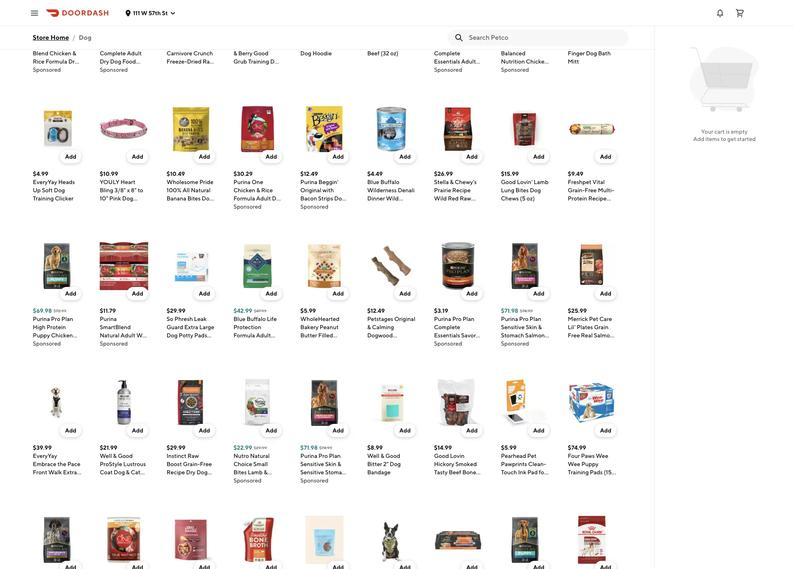 Task type: vqa. For each thing, say whether or not it's contained in the screenshot.


Task type: locate. For each thing, give the bounding box(es) containing it.
coat
[[100, 470, 113, 476]]

(5 right the chews
[[520, 195, 526, 202]]

food inside $69.48 $72.99 purina pro plan complete essentials adult shredded blend beef & rice dry dog food (35 lb)
[[446, 83, 460, 90]]

1 horizontal spatial well
[[367, 453, 379, 460]]

formula
[[46, 58, 67, 65], [234, 195, 255, 202], [234, 333, 255, 339], [57, 341, 78, 347], [519, 341, 540, 347], [300, 486, 322, 493]]

salmon for skin
[[525, 333, 545, 339]]

$5.99 up balanced
[[501, 34, 517, 40]]

add for blue buffalo wilderness denali dinner wild salmon, venison & halibut wet dog food (12.5 oz)
[[399, 154, 411, 160]]

1 vertical spatial pet
[[527, 453, 537, 460]]

$42.99
[[234, 308, 252, 315]]

protection
[[234, 324, 261, 331]]

pads right potty
[[194, 333, 207, 339]]

8"
[[131, 187, 137, 194]]

one inside $48.99 purina one smart blend chicken & rice formula dry dog food (31.1 lb)
[[51, 42, 63, 48]]

1 vertical spatial free
[[568, 333, 580, 339]]

2 horizontal spatial $74.99
[[568, 445, 586, 452]]

plan inside "$71.98 $74.99 purina pro plan sensitive skin & sensitive stomach lamb & oat meal formula dry dog food (24 lb)"
[[329, 453, 341, 460]]

0 horizontal spatial (4
[[180, 486, 186, 493]]

$5.99 inside $5.99 freshpet vital balanced nutrition chicken peas carrots & brown rice dog food (1 lb)
[[501, 34, 517, 40]]

(1 down carrots
[[516, 83, 520, 90]]

skin up oat
[[325, 462, 336, 468]]

beef down brutus
[[367, 50, 380, 57]]

oz) down the lovin'
[[527, 195, 535, 202]]

extra
[[184, 324, 198, 331], [63, 470, 77, 476]]

1 vertical spatial blend
[[461, 67, 477, 73]]

add button
[[60, 13, 81, 26], [60, 13, 81, 26], [127, 13, 148, 26], [127, 13, 148, 26], [60, 150, 81, 163], [60, 150, 81, 163], [127, 150, 148, 163], [127, 150, 148, 163], [194, 150, 215, 163], [194, 150, 215, 163], [261, 150, 282, 163], [261, 150, 282, 163], [328, 150, 349, 163], [328, 150, 349, 163], [395, 150, 416, 163], [395, 150, 416, 163], [461, 150, 483, 163], [461, 150, 483, 163], [528, 150, 549, 163], [528, 150, 549, 163], [595, 150, 616, 163], [595, 150, 616, 163], [60, 287, 81, 301], [60, 287, 81, 301], [127, 287, 148, 301], [127, 287, 148, 301], [194, 287, 215, 301], [194, 287, 215, 301], [261, 287, 282, 301], [261, 287, 282, 301], [328, 287, 349, 301], [328, 287, 349, 301], [395, 287, 416, 301], [395, 287, 416, 301], [461, 287, 483, 301], [461, 287, 483, 301], [528, 287, 549, 301], [528, 287, 549, 301], [595, 287, 616, 301], [595, 287, 616, 301], [60, 425, 81, 438], [60, 425, 81, 438], [127, 425, 148, 438], [127, 425, 148, 438], [194, 425, 215, 438], [194, 425, 215, 438], [261, 425, 282, 438], [261, 425, 282, 438], [328, 425, 349, 438], [328, 425, 349, 438], [395, 425, 416, 438], [395, 425, 416, 438], [461, 425, 483, 438], [461, 425, 483, 438], [528, 425, 549, 438], [528, 425, 549, 438], [595, 425, 616, 438], [595, 425, 616, 438]]

original right petstages
[[394, 316, 415, 323]]

add for well & good prostyle lustrous coat dog & cat conditioner (18 oz)
[[132, 428, 143, 434]]

$29.99 instinct raw boost grain-free recipe dry dog food with real beef (4 lb)
[[167, 445, 212, 493]]

1 vertical spatial $72.99
[[53, 309, 66, 314]]

one inside $30.29 purina one chicken & rice formula adult dry dog food (16.5 lb)
[[252, 179, 263, 186]]

1 horizontal spatial free
[[568, 333, 580, 339]]

pro for purina pro plan high protein puppy chicken and rice formula dry dog food (34 lb)
[[51, 316, 60, 323]]

pumpkin
[[255, 42, 279, 48]]

0 vertical spatial puppy
[[33, 333, 50, 339]]

0 items, open order cart image
[[735, 8, 745, 18]]

1 vertical spatial one
[[252, 179, 263, 186]]

complete up (4.4
[[100, 50, 126, 57]]

buffalo up wilderness
[[380, 179, 399, 186]]

treats down 'banana'
[[167, 204, 183, 210]]

small right "choice"
[[253, 462, 268, 468]]

and down "ink"
[[516, 478, 526, 485]]

purina one smartblend true instinct dog food with real turkey & venison (13 oz) image
[[100, 517, 148, 565]]

$9.49 freshpet vital grain-free multi- protein recipe small breed dog food (1 lb)
[[568, 171, 614, 218]]

oz) right (14
[[472, 478, 480, 485]]

bites inside $22.99 $29.99 nutro natural choice small bites lamb & brown rice recipe dry dog food (5 lb)
[[234, 470, 247, 476]]

1 vertical spatial puppy
[[581, 462, 599, 468]]

beef inside $29.99 instinct raw boost grain-free recipe dry dog food with real beef (4 lb)
[[167, 486, 179, 493]]

to left 2x
[[49, 478, 54, 485]]

0 horizontal spatial grain-
[[183, 462, 200, 468]]

lamb inside $22.99 $29.99 nutro natural choice small bites lamb & brown rice recipe dry dog food (5 lb)
[[248, 470, 263, 476]]

1 horizontal spatial wet
[[465, 341, 477, 347]]

0 horizontal spatial protein
[[47, 324, 66, 331]]

dog inside "$29.99 so phresh leak guard extra large dog potty pads (30 ct)"
[[167, 333, 178, 339]]

(4
[[568, 357, 573, 364], [180, 486, 186, 493]]

good up bath
[[586, 42, 601, 48]]

0 horizontal spatial (1
[[516, 83, 520, 90]]

training down soft
[[33, 195, 54, 202]]

dog inside $69.98 $72.99 purina pro plan high protein puppy chicken and rice formula dry dog food (34 lb)
[[43, 349, 54, 356]]

0 horizontal spatial large
[[33, 478, 48, 485]]

1 vertical spatial grain-
[[183, 462, 200, 468]]

good up lustrous
[[118, 453, 133, 460]]

rice inside $30.29 purina one chicken & rice formula adult dry dog food (16.5 lb)
[[261, 187, 273, 194]]

and inside $5.99 pearhead pet pawprints clean- touch ink pad for dogs and cats
[[516, 478, 526, 485]]

1 horizontal spatial grain-
[[568, 187, 585, 194]]

& inside $42.99 $47.99 blue buffalo life protection formula adult lamb & brown rice dry dog food (15 lb)
[[249, 341, 253, 347]]

training for soft
[[33, 195, 54, 202]]

beef inside $14.99 good lovin hickory smoked tasty beef bone dog chew (14 oz)
[[449, 470, 461, 476]]

salmon inside $25.99 merrick pet care lil' plates grain free real salmon & sweet potato recipe dog food (4 lb)
[[594, 333, 613, 339]]

0 vertical spatial $5.99
[[501, 34, 517, 40]]

small inside $22.99 $29.99 nutro natural choice small bites lamb & brown rice recipe dry dog food (5 lb)
[[253, 462, 268, 468]]

purina one chicken & rice formula adult dry dog food (16.5 lb) image
[[234, 105, 282, 154]]

0 horizontal spatial freshpet
[[501, 42, 525, 48]]

0 horizontal spatial original
[[300, 187, 321, 194]]

complete up "shredded"
[[434, 50, 460, 57]]

started
[[737, 136, 756, 142]]

0 horizontal spatial wet
[[388, 212, 399, 218]]

1 vertical spatial $71.98
[[300, 445, 318, 452]]

oz) inside "$4.49 blue buffalo wilderness denali dinner wild salmon, venison & halibut wet dog food (12.5 oz)"
[[395, 220, 403, 227]]

0 vertical spatial protein
[[568, 195, 587, 202]]

original
[[300, 187, 321, 194], [394, 316, 415, 323]]

good inside jiminy's pumpkin & berry good grub training dog treats (6 oz)
[[254, 50, 268, 57]]

well & good prostyle lustrous coat dog & cat conditioner (18 oz) image
[[100, 379, 148, 428]]

adult down protection on the bottom of page
[[256, 333, 271, 339]]

blue buffalo wilderness denali dinner wild salmon, venison & halibut wet dog food (12.5 oz) image
[[367, 105, 416, 154]]

heads
[[58, 179, 75, 186]]

bakery
[[300, 324, 319, 331]]

0 vertical spatial original
[[300, 187, 321, 194]]

$5.99 inside $5.99 pearhead pet pawprints clean- touch ink pad for dogs and cats
[[501, 445, 517, 452]]

protein
[[568, 195, 587, 202], [47, 324, 66, 331]]

wet up the (12.5
[[388, 212, 399, 218]]

2 vertical spatial ct)
[[568, 478, 575, 485]]

1 vertical spatial everyyay
[[33, 453, 57, 460]]

training for good
[[248, 58, 269, 65]]

chicken down smart
[[49, 50, 71, 57]]

dog inside jiminy's pumpkin & berry good grub training dog treats (6 oz)
[[270, 58, 281, 65]]

1 vertical spatial stomach
[[325, 470, 348, 476]]

1 vertical spatial protein
[[47, 324, 66, 331]]

sponsored for $69.48 $72.99 purina pro plan complete essentials adult shredded blend beef & rice dry dog food (35 lb)
[[434, 67, 462, 73]]

recipe inside $9.49 freshpet vital grain-free multi- protein recipe small breed dog food (1 lb)
[[588, 195, 607, 202]]

freshpet
[[501, 42, 525, 48], [568, 179, 591, 186]]

beef right fed
[[178, 75, 190, 81]]

bone inside $14.99 good lovin hickory smoked tasty beef bone dog chew (14 oz)
[[462, 470, 476, 476]]

food inside $3.19 purina pro plan complete essentials savor beef & rice wet dog food (13 oz )
[[446, 349, 460, 356]]

1 horizontal spatial one
[[252, 179, 263, 186]]

chicken up carrots
[[526, 58, 548, 65]]

freshpet down $9.49
[[568, 179, 591, 186]]

treats inside $10.49 wholesome pride 100% all natural banana bites dog treats (8 oz)
[[167, 204, 183, 210]]

dog inside $30.29 purina one chicken & rice formula adult dry dog food (16.5 lb)
[[234, 204, 245, 210]]

wholehearted bakery peanut butter filled pretzel nuggets dog treats (6 oz) image
[[300, 242, 349, 291]]

0 vertical spatial brown
[[501, 75, 518, 81]]

1 vertical spatial bone
[[462, 470, 476, 476]]

$39.99
[[33, 445, 52, 452]]

small for (1
[[568, 204, 582, 210]]

recipe down boost on the bottom of the page
[[167, 470, 185, 476]]

skin inside $71.98 $74.99 purina pro plan sensitive skin & stomach salmon & rice formula dry dog food (30 lb)
[[526, 324, 537, 331]]

freshpet inside $5.99 freshpet vital balanced nutrition chicken peas carrots & brown rice dog food (1 lb)
[[501, 42, 525, 48]]

dog inside $15.99 good lovin' lamb lung bites dog chews (5 oz)
[[530, 187, 541, 194]]

$5.99
[[501, 34, 517, 40], [300, 308, 316, 315], [501, 445, 517, 452]]

blend up (35
[[461, 67, 477, 73]]

brown down "choice"
[[234, 478, 250, 485]]

hoodie
[[313, 50, 332, 57]]

pro inside $71.98 $74.99 purina pro plan sensitive skin & stomach salmon & rice formula dry dog food (30 lb)
[[519, 316, 528, 323]]

lb) inside $5.99 freshpet vital balanced nutrition chicken peas carrots & brown rice dog food (1 lb)
[[521, 83, 528, 90]]

skin for salmon
[[526, 324, 537, 331]]

formula inside $30.29 purina one chicken & rice formula adult dry dog food (16.5 lb)
[[234, 195, 255, 202]]

0 vertical spatial wee
[[596, 453, 608, 460]]

add for so phresh leak guard extra large dog potty pads (30 ct)
[[199, 291, 210, 297]]

cat
[[131, 470, 140, 476]]

$29.99 so phresh leak guard extra large dog potty pads (30 ct)
[[167, 308, 214, 347]]

add for purina pro plan high protein puppy chicken and rice formula dry dog food (34 lb)
[[65, 291, 76, 297]]

ct) down alternative
[[367, 357, 374, 364]]

freshpet up balanced
[[501, 42, 525, 48]]

(5
[[520, 195, 526, 202], [248, 494, 254, 501]]

treats down pretzel
[[313, 349, 329, 356]]

dry inside $22.99 $29.99 nutro natural choice small bites lamb & brown rice recipe dry dog food (5 lb)
[[253, 486, 262, 493]]

$71.98 for purina pro plan sensitive skin & sensitive stomach lamb & oat meal formula dry dog food (24 lb)
[[300, 445, 318, 452]]

1 vertical spatial (5
[[248, 494, 254, 501]]

1 horizontal spatial bone
[[462, 470, 476, 476]]

bling
[[100, 187, 113, 194]]

brown up (15
[[254, 341, 271, 347]]

0 horizontal spatial vital
[[526, 42, 538, 48]]

1 vertical spatial essentials
[[434, 333, 460, 339]]

dog inside $42.99 $47.99 blue buffalo life protection formula adult lamb & brown rice dry dog food (15 lb)
[[257, 349, 268, 356]]

cart
[[715, 129, 725, 135]]

dog inside $10.99 youly heart bling 3/8" x 8" to 10" pink dog collar
[[122, 195, 133, 202]]

pet inside $25.99 merrick pet care lil' plates grain free real salmon & sweet potato recipe dog food (4 lb)
[[589, 316, 598, 323]]

bone
[[386, 42, 400, 48], [462, 470, 476, 476]]

0 horizontal spatial well
[[100, 453, 112, 460]]

vital for multi-
[[593, 179, 605, 186]]

$5.99 pearhead pet pawprints clean- touch ink pad for dogs and cats
[[501, 445, 546, 485]]

lamb down protection on the bottom of page
[[234, 341, 248, 347]]

food inside $69.98 $72.99 purina pro plan high protein puppy chicken and rice formula dry dog food (34 lb)
[[55, 349, 69, 356]]

everyyay up soft
[[33, 179, 57, 186]]

with inside the purina dog chow complete adult dry dog food with real chicken (4.4 lb)
[[100, 67, 111, 73]]

0 vertical spatial large
[[199, 324, 214, 331]]

$29.99
[[167, 308, 185, 315], [167, 445, 185, 452], [254, 446, 267, 451]]

$5.99 for $5.99 freshpet vital balanced nutrition chicken peas carrots & brown rice dog food (1 lb)
[[501, 34, 517, 40]]

blend down store
[[33, 50, 48, 57]]

training down the berry
[[248, 58, 269, 65]]

oz) down pumpkin
[[257, 67, 265, 73]]

0 vertical spatial natural
[[191, 187, 211, 194]]

skin left lil'
[[526, 324, 537, 331]]

0 horizontal spatial skin
[[325, 462, 336, 468]]

plan inside $71.98 $74.99 purina pro plan sensitive skin & stomach salmon & rice formula dry dog food (30 lb)
[[530, 316, 541, 323]]

& inside $69.48 $72.99 purina pro plan complete essentials adult shredded blend beef & rice dry dog food (35 lb)
[[448, 75, 451, 81]]

purina smartblend natural adult wet dog food classic ground entree variety pack (13 oz x 6 ct) image
[[100, 242, 148, 291]]

is
[[726, 129, 730, 135]]

boost
[[167, 462, 182, 468]]

with down beggin'
[[323, 187, 334, 194]]

real inside the purina dog chow complete adult dry dog food with real chicken (4.4 lb)
[[112, 67, 124, 73]]

wholehearted grain free bacon & cheese crunchy dog treats (20 oz) image
[[167, 517, 215, 565]]

1 vertical spatial chew
[[446, 478, 462, 485]]

beggin'
[[319, 179, 338, 186]]

protein right the high
[[47, 324, 66, 331]]

0 vertical spatial pet
[[589, 316, 598, 323]]

sponsored for $71.98 $74.99 purina pro plan sensitive skin & stomach salmon & rice formula dry dog food (30 lb)
[[501, 341, 529, 347]]

treats for $5.99 wholehearted bakery peanut butter filled pretzel nuggets dog treats (6 oz)
[[313, 349, 329, 356]]

1 vertical spatial wee
[[568, 462, 580, 468]]

treats inside stella & chewy carnivore crunch freeze-dried raw dog treats grass- fed beef recipe (3.25 oz)
[[179, 67, 195, 73]]

pet for pearhead
[[527, 453, 537, 460]]

2 horizontal spatial bites
[[516, 187, 529, 194]]

0 horizontal spatial one
[[51, 42, 63, 48]]

& inside $3.19 purina pro plan complete essentials savor beef & rice wet dog food (13 oz )
[[448, 341, 451, 347]]

1 vertical spatial skin
[[325, 462, 336, 468]]

nutrition
[[501, 58, 525, 65]]

nutro
[[234, 453, 249, 460]]

the
[[57, 462, 66, 468]]

merrick pet care lil' plates grain free real salmon & sweet potato recipe dog food (4 lb) image
[[568, 242, 616, 291]]

sponsored
[[33, 67, 61, 73], [100, 67, 128, 73], [434, 67, 462, 73], [501, 67, 529, 73], [234, 204, 262, 210], [300, 204, 328, 210], [33, 341, 61, 347], [100, 341, 128, 347], [434, 341, 462, 347], [501, 341, 529, 347], [234, 478, 262, 485], [300, 478, 328, 485]]

beef down boost on the bottom of the page
[[167, 486, 179, 493]]

toy
[[395, 349, 404, 356]]

adult inside $30.29 purina one chicken & rice formula adult dry dog food (16.5 lb)
[[256, 195, 271, 202]]

bone up the (32
[[386, 42, 400, 48]]

well for $21.99 well & good prostyle lustrous coat dog & cat conditioner (18 oz)
[[100, 453, 112, 460]]

(150
[[604, 470, 616, 476]]

potato
[[590, 341, 608, 347]]

1 vertical spatial bites
[[187, 195, 201, 202]]

beef down "shredded"
[[434, 75, 446, 81]]

add for purina beggin' original with bacon strips dog treats (25 oz)
[[333, 154, 344, 160]]

1 horizontal spatial pads
[[590, 470, 603, 476]]

petstages original & calming dogwood alternative chew small dog toy (2 ct) image
[[367, 242, 416, 291]]

$12.49 inside '$12.49 purina beggin' original with bacon strips dog treats (25 oz)'
[[300, 171, 318, 177]]

to left get
[[721, 136, 726, 142]]

pet inside $5.99 pearhead pet pawprints clean- touch ink pad for dogs and cats
[[527, 453, 537, 460]]

with down boost on the bottom of the page
[[181, 478, 193, 485]]

1 vertical spatial wet
[[465, 341, 477, 347]]

grain- inside $29.99 instinct raw boost grain-free recipe dry dog food with real beef (4 lb)
[[183, 462, 200, 468]]

0 horizontal spatial buffalo
[[247, 316, 266, 323]]

$12.49 up bacon
[[300, 171, 318, 177]]

1 horizontal spatial buffalo
[[380, 179, 399, 186]]

$5.99 up pearhead
[[501, 445, 517, 452]]

pet up clean-
[[527, 453, 537, 460]]

so phresh leak guard extra large dog potty pads (30 ct) image
[[167, 242, 215, 291]]

chicken down $30.29
[[234, 187, 255, 194]]

brown inside $22.99 $29.99 nutro natural choice small bites lamb & brown rice recipe dry dog food (5 lb)
[[234, 478, 250, 485]]

0 horizontal spatial chew
[[398, 341, 413, 347]]

(4 down sweet at the bottom right
[[568, 357, 573, 364]]

1 vertical spatial training
[[33, 195, 54, 202]]

1 vertical spatial real
[[581, 333, 593, 339]]

& inside well & good five finger dog bath mitt
[[581, 42, 585, 48]]

beef inside brutus bone broth beef (32 oz)
[[367, 50, 380, 57]]

blend inside $69.48 $72.99 purina pro plan complete essentials adult shredded blend beef & rice dry dog food (35 lb)
[[461, 67, 477, 73]]

extra inside $39.99 everyyay embrace the pace front walk extra large to 2x black dog harness
[[63, 470, 77, 476]]

four paws wee wee puppy training pads (150 ct) image
[[568, 379, 616, 428]]

one down $30.29
[[252, 179, 263, 186]]

$29.99 up 'so'
[[167, 308, 185, 315]]

0 horizontal spatial pet
[[527, 453, 537, 460]]

0 horizontal spatial natural
[[191, 187, 211, 194]]

lamb left oat
[[300, 478, 315, 485]]

lb) inside $29.99 instinct raw boost grain-free recipe dry dog food with real beef (4 lb)
[[187, 486, 194, 493]]

salmon for grain
[[594, 333, 613, 339]]

treats down bacon
[[300, 204, 316, 210]]

lovin
[[450, 453, 465, 460]]

1 horizontal spatial and
[[516, 478, 526, 485]]

sensitive for stomach
[[501, 324, 525, 331]]

add for four paws wee wee puppy training pads (150 ct)
[[600, 428, 611, 434]]

0 vertical spatial grain-
[[568, 187, 585, 194]]

oz) right the (32
[[390, 50, 398, 57]]

bitter
[[367, 462, 382, 468]]

well & good bitter 2" dog bandage image
[[367, 379, 416, 428]]

well down $21.99
[[100, 453, 112, 460]]

2 vertical spatial training
[[568, 470, 589, 476]]

pearhead pet pawprints clean-touch ink pad for dogs and cats image
[[501, 379, 549, 428]]

brutus bone broth beef (32 oz)
[[367, 42, 416, 57]]

free inside $9.49 freshpet vital grain-free multi- protein recipe small breed dog food (1 lb)
[[585, 187, 597, 194]]

food inside $29.99 instinct raw boost grain-free recipe dry dog food with real beef (4 lb)
[[167, 478, 180, 485]]

dog inside youly taco xxs dog hoodie
[[300, 50, 311, 57]]

0 horizontal spatial (5
[[248, 494, 254, 501]]

puppy down paws
[[581, 462, 599, 468]]

everyyay inside $39.99 everyyay embrace the pace front walk extra large to 2x black dog harness
[[33, 453, 57, 460]]

good down $14.99
[[434, 453, 449, 460]]

1 vertical spatial to
[[138, 187, 143, 194]]

$72.99 for $69.48
[[455, 34, 468, 39]]

good up 2"
[[385, 453, 400, 460]]

purina inside $48.99 purina one smart blend chicken & rice formula dry dog food (31.1 lb)
[[33, 42, 50, 48]]

lamb inside $42.99 $47.99 blue buffalo life protection formula adult lamb & brown rice dry dog food (15 lb)
[[234, 341, 248, 347]]

1 vertical spatial vital
[[593, 179, 605, 186]]

grain- down $9.49
[[568, 187, 585, 194]]

pet up 'grain' on the bottom right of the page
[[589, 316, 598, 323]]

& inside $25.99 merrick pet care lil' plates grain free real salmon & sweet potato recipe dog food (4 lb)
[[568, 341, 572, 347]]

large down leak
[[199, 324, 214, 331]]

2 salmon from the left
[[594, 333, 613, 339]]

oz) inside $14.99 good lovin hickory smoked tasty beef bone dog chew (14 oz)
[[472, 478, 480, 485]]

lb) inside $42.99 $47.99 blue buffalo life protection formula adult lamb & brown rice dry dog food (15 lb)
[[257, 357, 264, 364]]

pro
[[452, 42, 462, 48], [51, 316, 60, 323], [452, 316, 462, 323], [519, 316, 528, 323], [319, 453, 328, 460]]

oz) right the (12.5
[[395, 220, 403, 227]]

add for wholehearted bakery peanut butter filled pretzel nuggets dog treats (6 oz)
[[333, 291, 344, 297]]

bites down "choice"
[[234, 470, 247, 476]]

$72.99 inside $69.98 $72.99 purina pro plan high protein puppy chicken and rice formula dry dog food (34 lb)
[[53, 309, 66, 314]]

0 vertical spatial blend
[[33, 50, 48, 57]]

2 horizontal spatial free
[[585, 187, 597, 194]]

$72.99 right $69.48
[[455, 34, 468, 39]]

wholehearted
[[300, 316, 339, 323]]

3/8"
[[114, 187, 126, 194]]

blue down $42.99
[[234, 316, 246, 323]]

bites inside $10.49 wholesome pride 100% all natural banana bites dog treats (8 oz)
[[187, 195, 201, 202]]

1 horizontal spatial small
[[367, 349, 382, 356]]

sponsored for $30.29 purina one chicken & rice formula adult dry dog food (16.5 lb)
[[234, 204, 262, 210]]

1 vertical spatial blue
[[234, 316, 246, 323]]

0 vertical spatial small
[[568, 204, 582, 210]]

broth
[[401, 42, 416, 48]]

$29.99 inside $29.99 instinct raw boost grain-free recipe dry dog food with real beef (4 lb)
[[167, 445, 185, 452]]

wee right paws
[[596, 453, 608, 460]]

dog inside $39.99 everyyay embrace the pace front walk extra large to 2x black dog harness
[[33, 486, 44, 493]]

breed
[[583, 204, 599, 210]]

purina inside "$71.98 $74.99 purina pro plan sensitive skin & sensitive stomach lamb & oat meal formula dry dog food (24 lb)"
[[300, 453, 317, 460]]

grain-
[[568, 187, 585, 194], [183, 462, 200, 468]]

0 vertical spatial extra
[[184, 324, 198, 331]]

plan for purina pro plan sensitive skin & sensitive stomach lamb & oat meal formula dry dog food (24 lb)
[[329, 453, 341, 460]]

0 vertical spatial (30
[[167, 341, 176, 347]]

0 vertical spatial $72.99
[[455, 34, 468, 39]]

1 vertical spatial (4
[[180, 486, 186, 493]]

to inside $39.99 everyyay embrace the pace front walk extra large to 2x black dog harness
[[49, 478, 54, 485]]

carnivore
[[167, 50, 192, 57]]

raw inside $29.99 instinct raw boost grain-free recipe dry dog food with real beef (4 lb)
[[188, 453, 199, 460]]

wet up oz
[[465, 341, 477, 347]]

$12.49 up petstages
[[367, 308, 385, 315]]

purina pro plan complete essentials savor beef & rice wet dog food (13 oz ) image
[[434, 242, 483, 291]]

potty
[[179, 333, 193, 339]]

& inside jiminy's pumpkin & berry good grub training dog treats (6 oz)
[[234, 50, 237, 57]]

vital up multi-
[[593, 179, 605, 186]]

2 vertical spatial brown
[[234, 478, 250, 485]]

$29.99 up instinct
[[167, 445, 185, 452]]

brown
[[501, 75, 518, 81], [254, 341, 271, 347], [234, 478, 250, 485]]

dog inside $29.99 instinct raw boost grain-free recipe dry dog food with real beef (4 lb)
[[197, 470, 208, 476]]

$29.99 inside $22.99 $29.99 nutro natural choice small bites lamb & brown rice recipe dry dog food (5 lb)
[[254, 446, 267, 451]]

0 horizontal spatial and
[[33, 341, 43, 347]]

& inside "$4.49 blue buffalo wilderness denali dinner wild salmon, venison & halibut wet dog food (12.5 oz)"
[[411, 204, 415, 210]]

1 horizontal spatial puppy
[[581, 462, 599, 468]]

wee
[[596, 453, 608, 460], [568, 462, 580, 468]]

pads
[[194, 333, 207, 339], [590, 470, 603, 476]]

0 vertical spatial essentials
[[434, 58, 460, 65]]

salmon
[[525, 333, 545, 339], [594, 333, 613, 339]]

wee down four
[[568, 462, 580, 468]]

brown inside $42.99 $47.99 blue buffalo life protection formula adult lamb & brown rice dry dog food (15 lb)
[[254, 341, 271, 347]]

$8.99
[[367, 445, 383, 452]]

stella
[[167, 42, 181, 48]]

rice inside $3.19 purina pro plan complete essentials savor beef & rice wet dog food (13 oz )
[[452, 341, 464, 347]]

chew left (14
[[446, 478, 462, 485]]

ink
[[518, 470, 526, 476]]

$29.99 for so
[[167, 308, 185, 315]]

small down alternative
[[367, 349, 382, 356]]

original inside '$12.49 purina beggin' original with bacon strips dog treats (25 oz)'
[[300, 187, 321, 194]]

1 vertical spatial small
[[367, 349, 382, 356]]

(6 down the nuggets on the left of the page
[[330, 349, 335, 356]]

1 horizontal spatial blend
[[461, 67, 477, 73]]

formula inside $42.99 $47.99 blue buffalo life protection formula adult lamb & brown rice dry dog food (15 lb)
[[234, 333, 255, 339]]

add for purina pro plan sensitive skin & stomach salmon & rice formula dry dog food (30 lb)
[[533, 291, 545, 297]]

free down lil'
[[568, 333, 580, 339]]

bites down the lovin'
[[516, 187, 529, 194]]

with up (4.4
[[100, 67, 111, 73]]

0 horizontal spatial puppy
[[33, 333, 50, 339]]

$69.98
[[33, 308, 52, 315]]

lb) inside $9.49 freshpet vital grain-free multi- protein recipe small breed dog food (1 lb)
[[588, 212, 595, 218]]

(12.5
[[382, 220, 394, 227]]

0 vertical spatial (4
[[568, 357, 573, 364]]

wet
[[388, 212, 399, 218], [465, 341, 477, 347]]

harness
[[45, 486, 66, 493]]

all
[[183, 187, 190, 194]]

stella & chewy's bountiful bone broth dog meal topper beef (16 oz) image
[[234, 517, 282, 565]]

(24
[[315, 494, 324, 501]]

1 vertical spatial freshpet
[[568, 179, 591, 186]]

berry
[[238, 50, 252, 57]]

add for freshpet vital grain-free multi- protein recipe small breed dog food (1 lb)
[[600, 154, 611, 160]]

1 horizontal spatial $12.49
[[367, 308, 385, 315]]

instinct
[[167, 453, 186, 460]]

treats
[[179, 67, 195, 73], [234, 67, 249, 73], [167, 204, 183, 210], [300, 204, 316, 210], [313, 349, 329, 356]]

pretzel
[[300, 341, 319, 347]]

free left multi-
[[585, 187, 597, 194]]

(6 down the berry
[[251, 67, 256, 73]]

$11.79
[[100, 308, 116, 315]]

(1 inside $9.49 freshpet vital grain-free multi- protein recipe small breed dog food (1 lb)
[[583, 212, 587, 218]]

sponsored for $71.98 $74.99 purina pro plan sensitive skin & sensitive stomach lamb & oat meal formula dry dog food (24 lb)
[[300, 478, 328, 485]]

1 everyyay from the top
[[33, 179, 57, 186]]

pet for merrick
[[589, 316, 598, 323]]

bacon
[[300, 195, 317, 202]]

0 vertical spatial raw
[[203, 58, 214, 65]]

add for purina pro plan complete essentials savor beef & rice wet dog food (13 oz )
[[466, 291, 478, 297]]

1 horizontal spatial skin
[[526, 324, 537, 331]]

extra up potty
[[184, 324, 198, 331]]

everyyay for $39.99
[[33, 453, 57, 460]]

good up "lung"
[[501, 179, 516, 186]]

2x
[[55, 478, 63, 485]]

$71.98 inside "$71.98 $74.99 purina pro plan sensitive skin & sensitive stomach lamb & oat meal formula dry dog food (24 lb)"
[[300, 445, 318, 452]]

$12.49 for $12.49 purina beggin' original with bacon strips dog treats (25 oz)
[[300, 171, 318, 177]]

brown for $5.99 freshpet vital balanced nutrition chicken peas carrots & brown rice dog food (1 lb)
[[501, 75, 518, 81]]

to right 8"
[[138, 187, 143, 194]]

0 horizontal spatial $72.99
[[53, 309, 66, 314]]

1 horizontal spatial training
[[248, 58, 269, 65]]

hickory
[[434, 462, 454, 468]]

treats inside $5.99 wholehearted bakery peanut butter filled pretzel nuggets dog treats (6 oz)
[[313, 349, 329, 356]]

0 horizontal spatial salmon
[[525, 333, 545, 339]]

sponsored for $12.49 purina beggin' original with bacon strips dog treats (25 oz)
[[300, 204, 328, 210]]

chicken up the (34
[[51, 333, 73, 339]]

0 vertical spatial training
[[248, 58, 269, 65]]

1 horizontal spatial blue
[[367, 179, 379, 186]]

oz) right the (25
[[327, 204, 335, 210]]

essentials left savor
[[434, 333, 460, 339]]

buffalo
[[380, 179, 399, 186], [247, 316, 266, 323]]

2 essentials from the top
[[434, 333, 460, 339]]

(4 down boost on the bottom of the page
[[180, 486, 186, 493]]

chews
[[501, 195, 519, 202]]

empty
[[731, 129, 748, 135]]

1 horizontal spatial (4
[[568, 357, 573, 364]]

everyyay up embrace at the left bottom
[[33, 453, 57, 460]]

0 vertical spatial stomach
[[501, 333, 524, 339]]

dinner
[[367, 195, 385, 202]]

extra up black
[[63, 470, 77, 476]]

$25.99 merrick pet care lil' plates grain free real salmon & sweet potato recipe dog food (4 lb)
[[568, 308, 613, 364]]

brown down peas
[[501, 75, 518, 81]]

food inside $25.99 merrick pet care lil' plates grain free real salmon & sweet potato recipe dog food (4 lb)
[[600, 349, 613, 356]]

good lovin' lamb lung bites dog chews (5 oz) image
[[501, 105, 549, 154]]

adult inside the purina dog chow complete adult dry dog food with real chicken (4.4 lb)
[[127, 50, 142, 57]]

pace
[[67, 462, 80, 468]]

1 horizontal spatial natural
[[250, 453, 270, 460]]

adult up (16.5
[[256, 195, 271, 202]]

grain- down instinct
[[183, 462, 200, 468]]

$29.99 right $22.99
[[254, 446, 267, 451]]

lb) inside "$71.98 $74.99 purina pro plan sensitive skin & sensitive stomach lamb & oat meal formula dry dog food (24 lb)"
[[325, 494, 332, 501]]

collar
[[100, 204, 115, 210]]

0 horizontal spatial brown
[[234, 478, 250, 485]]

sponsored for $3.19 purina pro plan complete essentials savor beef & rice wet dog food (13 oz )
[[434, 341, 462, 347]]

purina pro plan sensitive skin & sensitive stomach lamb & oat meal formula dry dog food (24 lb) image
[[300, 379, 349, 428]]

good down pumpkin
[[254, 50, 268, 57]]

plan for purina pro plan complete essentials adult shredded blend beef & rice dry dog food (35 lb)
[[463, 42, 474, 48]]

2 horizontal spatial to
[[721, 136, 726, 142]]

add for everyyay heads up soft dog training clicker
[[65, 154, 76, 160]]

well up finger
[[568, 42, 580, 48]]

recipe down "choice"
[[234, 486, 252, 493]]

1 salmon from the left
[[525, 333, 545, 339]]

vital for chicken
[[526, 42, 538, 48]]

oz) inside $5.99 wholehearted bakery peanut butter filled pretzel nuggets dog treats (6 oz)
[[336, 349, 344, 356]]

add for purina one chicken & rice formula adult dry dog food (16.5 lb)
[[266, 154, 277, 160]]

0 horizontal spatial extra
[[63, 470, 77, 476]]

1 essentials from the top
[[434, 58, 460, 65]]

lamb down "choice"
[[248, 470, 263, 476]]

complete down $3.19
[[434, 324, 460, 331]]

chew inside $14.99 good lovin hickory smoked tasty beef bone dog chew (14 oz)
[[446, 478, 462, 485]]

111 w 57th st button
[[125, 10, 176, 16]]

0 horizontal spatial pads
[[194, 333, 207, 339]]

black
[[64, 478, 78, 485]]

1 horizontal spatial ct)
[[367, 357, 374, 364]]

care
[[599, 316, 612, 323]]

plates
[[577, 324, 593, 331]]

store home / dog
[[33, 34, 92, 41]]

instinct raw boost grain-free recipe dry dog food with real beef (4 lb) image
[[167, 379, 215, 428]]

with inside '$12.49 purina beggin' original with bacon strips dog treats (25 oz)'
[[323, 187, 334, 194]]

0 horizontal spatial $74.99
[[319, 446, 332, 451]]

free right boost on the bottom of the page
[[200, 462, 212, 468]]

prostyle
[[100, 462, 122, 468]]

large down front
[[33, 478, 48, 485]]

small for ct)
[[367, 349, 382, 356]]

0 horizontal spatial blend
[[33, 50, 48, 57]]

grass-
[[196, 67, 213, 73]]

add for wholesome pride 100% all natural banana bites dog treats (8 oz)
[[199, 154, 210, 160]]

add
[[65, 16, 76, 23], [132, 16, 143, 23], [693, 136, 704, 142], [65, 154, 76, 160], [132, 154, 143, 160], [199, 154, 210, 160], [266, 154, 277, 160], [333, 154, 344, 160], [399, 154, 411, 160], [466, 154, 478, 160], [533, 154, 545, 160], [600, 154, 611, 160], [65, 291, 76, 297], [132, 291, 143, 297], [199, 291, 210, 297], [266, 291, 277, 297], [333, 291, 344, 297], [399, 291, 411, 297], [466, 291, 478, 297], [533, 291, 545, 297], [600, 291, 611, 297], [65, 428, 76, 434], [132, 428, 143, 434], [199, 428, 210, 434], [266, 428, 277, 434], [333, 428, 344, 434], [399, 428, 411, 434], [466, 428, 478, 434], [533, 428, 545, 434], [600, 428, 611, 434]]

2 everyyay from the top
[[33, 453, 57, 460]]



Task type: describe. For each thing, give the bounding box(es) containing it.
beef inside stella & chewy carnivore crunch freeze-dried raw dog treats grass- fed beef recipe (3.25 oz)
[[178, 75, 190, 81]]

purina inside $69.98 $72.99 purina pro plan high protein puppy chicken and rice formula dry dog food (34 lb)
[[33, 316, 50, 323]]

$47.99
[[254, 309, 267, 314]]

& inside $8.99 well & good bitter 2" dog bandage
[[381, 453, 384, 460]]

ct) inside "$29.99 so phresh leak guard extra large dog potty pads (30 ct)"
[[177, 341, 184, 347]]

rice inside $48.99 purina one smart blend chicken & rice formula dry dog food (31.1 lb)
[[33, 58, 45, 65]]

plan for purina pro plan sensitive skin & stomach salmon & rice formula dry dog food (30 lb)
[[530, 316, 541, 323]]

lovin'
[[517, 179, 533, 186]]

purina inside $71.98 $74.99 purina pro plan sensitive skin & stomach salmon & rice formula dry dog food (30 lb)
[[501, 316, 518, 323]]

add for merrick pet care lil' plates grain free real salmon & sweet potato recipe dog food (4 lb)
[[600, 291, 611, 297]]

for
[[539, 470, 546, 476]]

(15
[[248, 357, 256, 364]]

$10.99 youly heart bling 3/8" x 8" to 10" pink dog collar
[[100, 171, 143, 210]]

10"
[[100, 195, 108, 202]]

$22.99
[[234, 445, 252, 452]]

pads inside "$29.99 so phresh leak guard extra large dog potty pads (30 ct)"
[[194, 333, 207, 339]]

protein for small
[[568, 195, 587, 202]]

(35
[[461, 83, 470, 90]]

youly heart bling 3/8" x 8" to 10" pink dog collar image
[[100, 105, 148, 154]]

dog inside $21.99 well & good prostyle lustrous coat dog & cat conditioner (18 oz)
[[114, 470, 125, 476]]

blue buffalo life protection formula adult lamb & brown rice dry dog food (15 lb) image
[[234, 242, 282, 291]]

brown for $22.99 $29.99 nutro natural choice small bites lamb & brown rice recipe dry dog food (5 lb)
[[234, 478, 250, 485]]

sponsored for $69.98 $72.99 purina pro plan high protein puppy chicken and rice formula dry dog food (34 lb)
[[33, 341, 61, 347]]

everyyay embrace the pace front walk extra large to 2x black dog harness image
[[33, 379, 81, 428]]

heart
[[120, 179, 135, 186]]

stella & chewy carnivore crunch freeze-dried raw dog treats grass- fed beef recipe (3.25 oz)
[[167, 42, 214, 90]]

purina pro plan high protein sport performance 30/20 formula dry dog food (50 lb) image
[[33, 517, 81, 565]]

rice inside $5.99 freshpet vital balanced nutrition chicken peas carrots & brown rice dog food (1 lb)
[[519, 75, 531, 81]]

dog inside $22.99 $29.99 nutro natural choice small bites lamb & brown rice recipe dry dog food (5 lb)
[[263, 486, 274, 493]]

dry inside $71.98 $74.99 purina pro plan sensitive skin & stomach salmon & rice formula dry dog food (30 lb)
[[501, 349, 510, 356]]

purina beggin' original with bacon strips dog treats (25 oz) image
[[300, 105, 349, 154]]

add for nutro natural choice small bites lamb & brown rice recipe dry dog food (5 lb)
[[266, 428, 277, 434]]

(6 inside jiminy's pumpkin & berry good grub training dog treats (6 oz)
[[251, 67, 256, 73]]

(14
[[463, 478, 471, 485]]

(30 inside $71.98 $74.99 purina pro plan sensitive skin & stomach salmon & rice formula dry dog food (30 lb)
[[538, 349, 548, 356]]

dog inside $12.49 petstages original & calming dogwood alternative chew small dog toy (2 ct)
[[383, 349, 394, 356]]

add inside your cart is empty add items to get started
[[693, 136, 704, 142]]

bone inside brutus bone broth beef (32 oz)
[[386, 42, 400, 48]]

1 horizontal spatial wee
[[596, 453, 608, 460]]

$10.99
[[100, 171, 118, 177]]

nutro natural choice small bites lamb & brown rice recipe dry dog food (5 lb) image
[[234, 379, 282, 428]]

$14.99
[[434, 445, 452, 452]]

stella & chewy's prairie recipe wild red raw blend high protein grain & legume free dry dog food (3.5 lb) image
[[434, 105, 483, 154]]

$25.99
[[568, 308, 587, 315]]

freshpet for $5.99
[[501, 42, 525, 48]]

calming
[[372, 324, 394, 331]]

essentials inside $69.48 $72.99 purina pro plan complete essentials adult shredded blend beef & rice dry dog food (35 lb)
[[434, 58, 460, 65]]

open menu image
[[30, 8, 39, 18]]

purina dog chow complete adult dry dog food with real chicken (4.4 lb)
[[100, 42, 147, 81]]

$5.99 freshpet vital balanced nutrition chicken peas carrots & brown rice dog food (1 lb)
[[501, 34, 548, 90]]

blue inside "$4.49 blue buffalo wilderness denali dinner wild salmon, venison & halibut wet dog food (12.5 oz)"
[[367, 179, 379, 186]]

$4.99 everyyay heads up soft dog training clicker
[[33, 171, 75, 202]]

good inside well & good five finger dog bath mitt
[[586, 42, 601, 48]]

purina pro plan large breed puppy chicken & rice formula dry food (34 lb) image
[[501, 517, 549, 565]]

$74.99 inside $74.99 four paws wee wee puppy training pads (150 ct)
[[568, 445, 586, 452]]

add for youly heart bling 3/8" x 8" to 10" pink dog collar
[[132, 154, 143, 160]]

guard
[[167, 324, 183, 331]]

$74.99 for purina pro plan sensitive skin & sensitive stomach lamb & oat meal formula dry dog food (24 lb)
[[319, 446, 332, 451]]

pad
[[528, 470, 538, 476]]

add for instinct raw boost grain-free recipe dry dog food with real beef (4 lb)
[[199, 428, 210, 434]]

peas
[[501, 67, 514, 73]]

good inside $8.99 well & good bitter 2" dog bandage
[[385, 453, 400, 460]]

purina inside '$12.49 purina beggin' original with bacon strips dog treats (25 oz)'
[[300, 179, 317, 186]]

large inside "$29.99 so phresh leak guard extra large dog potty pads (30 ct)"
[[199, 324, 214, 331]]

well inside well & good five finger dog bath mitt
[[568, 42, 580, 48]]

good inside $14.99 good lovin hickory smoked tasty beef bone dog chew (14 oz)
[[434, 453, 449, 460]]

add for blue buffalo life protection formula adult lamb & brown rice dry dog food (15 lb)
[[266, 291, 277, 297]]

puppy inside $74.99 four paws wee wee puppy training pads (150 ct)
[[581, 462, 599, 468]]

store home link
[[33, 30, 69, 46]]

jiminy's pumpkin & berry good grub training dog treats (6 oz)
[[234, 42, 281, 73]]

(31.1
[[60, 67, 71, 73]]

pro for purina pro plan sensitive skin & sensitive stomach lamb & oat meal formula dry dog food (24 lb)
[[319, 453, 328, 460]]

$72.99 for $69.98
[[53, 309, 66, 314]]

food inside $5.99 freshpet vital balanced nutrition chicken peas carrots & brown rice dog food (1 lb)
[[501, 83, 515, 90]]

your cart is empty add items to get started
[[693, 129, 756, 142]]

2 vertical spatial sensitive
[[300, 470, 324, 476]]

meal
[[332, 478, 346, 485]]

brutus
[[367, 42, 385, 48]]

$10.49
[[167, 171, 185, 177]]

2"
[[383, 462, 389, 468]]

buffalo inside "$4.49 blue buffalo wilderness denali dinner wild salmon, venison & halibut wet dog food (12.5 oz)"
[[380, 179, 399, 186]]

freshpet for $9.49
[[568, 179, 591, 186]]

purina pro plan sensitive skin & stomach salmon & rice formula dry dog food (30 lb) image
[[501, 242, 549, 291]]

chow
[[130, 42, 146, 48]]

$30.29
[[234, 171, 253, 177]]

$12.49 for $12.49 petstages original & calming dogwood alternative chew small dog toy (2 ct)
[[367, 308, 385, 315]]

$71.98 for purina pro plan sensitive skin & stomach salmon & rice formula dry dog food (30 lb)
[[501, 308, 518, 315]]

$71.98 $74.99 purina pro plan sensitive skin & stomach salmon & rice formula dry dog food (30 lb)
[[501, 308, 548, 364]]

(16.5
[[260, 204, 273, 210]]

(8
[[184, 204, 189, 210]]

butter
[[300, 333, 317, 339]]

plan inside $3.19 purina pro plan complete essentials savor beef & rice wet dog food (13 oz )
[[463, 316, 474, 323]]

wild
[[386, 195, 399, 202]]

sponsored for $48.99 purina one smart blend chicken & rice formula dry dog food (31.1 lb)
[[33, 67, 61, 73]]

add for everyyay embrace the pace front walk extra large to 2x black dog harness
[[65, 428, 76, 434]]

purina pro plan high protein puppy chicken and rice formula dry dog food (34 lb) image
[[33, 242, 81, 291]]

sponsored for $22.99 $29.99 nutro natural choice small bites lamb & brown rice recipe dry dog food (5 lb)
[[234, 478, 262, 485]]

$21.99 well & good prostyle lustrous coat dog & cat conditioner (18 oz)
[[100, 445, 146, 493]]

buffalo inside $42.99 $47.99 blue buffalo life protection formula adult lamb & brown rice dry dog food (15 lb)
[[247, 316, 266, 323]]

dog inside "$4.49 blue buffalo wilderness denali dinner wild salmon, venison & halibut wet dog food (12.5 oz)"
[[400, 212, 411, 218]]

bath
[[598, 50, 611, 57]]

$74.99 for purina pro plan sensitive skin & stomach salmon & rice formula dry dog food (30 lb)
[[520, 309, 533, 314]]

$69.48
[[434, 34, 453, 40]]

dog inside $10.49 wholesome pride 100% all natural banana bites dog treats (8 oz)
[[202, 195, 213, 202]]

chew inside $12.49 petstages original & calming dogwood alternative chew small dog toy (2 ct)
[[398, 341, 413, 347]]

Search Petco search field
[[469, 33, 622, 42]]

pads inside $74.99 four paws wee wee puppy training pads (150 ct)
[[590, 470, 603, 476]]

recipe inside stella & chewy carnivore crunch freeze-dried raw dog treats grass- fed beef recipe (3.25 oz)
[[191, 75, 210, 81]]

sensitive for sensitive
[[300, 462, 324, 468]]

good lovin hickory smoked tasty beef bone dog chew (14 oz) image
[[434, 379, 483, 428]]

wholesome pride 100% all natural banana bites dog treats (8 oz) image
[[167, 105, 215, 154]]

dogwood
[[367, 333, 393, 339]]

smoked
[[455, 462, 477, 468]]

& inside $22.99 $29.99 nutro natural choice small bites lamb & brown rice recipe dry dog food (5 lb)
[[264, 470, 267, 476]]

denali
[[398, 187, 415, 194]]

everyyay heads up soft dog training clicker image
[[33, 105, 81, 154]]

high
[[33, 324, 45, 331]]

empty retail cart image
[[686, 41, 763, 118]]

choice
[[234, 462, 252, 468]]

dried
[[187, 58, 202, 65]]

& inside $12.49 petstages original & calming dogwood alternative chew small dog toy (2 ct)
[[367, 324, 371, 331]]

good inside $15.99 good lovin' lamb lung bites dog chews (5 oz)
[[501, 179, 516, 186]]

ct) inside $74.99 four paws wee wee puppy training pads (150 ct)
[[568, 478, 575, 485]]

$8.99 well & good bitter 2" dog bandage
[[367, 445, 401, 476]]

blend inside $48.99 purina one smart blend chicken & rice formula dry dog food (31.1 lb)
[[33, 50, 48, 57]]

add for pearhead pet pawprints clean- touch ink pad for dogs and cats
[[533, 428, 545, 434]]

x
[[127, 187, 130, 194]]

recipe inside $29.99 instinct raw boost grain-free recipe dry dog food with real beef (4 lb)
[[167, 470, 185, 476]]

recipe inside $22.99 $29.99 nutro natural choice small bites lamb & brown rice recipe dry dog food (5 lb)
[[234, 486, 252, 493]]

treats for $10.49 wholesome pride 100% all natural banana bites dog treats (8 oz)
[[167, 204, 183, 210]]

(2
[[405, 349, 411, 356]]

youly
[[100, 179, 119, 186]]

dry inside the purina dog chow complete adult dry dog food with real chicken (4.4 lb)
[[100, 58, 109, 65]]

(13
[[461, 349, 468, 356]]

lil'
[[568, 324, 576, 331]]

notification bell image
[[715, 8, 725, 18]]

phresh
[[174, 316, 193, 323]]

freshpet vital grain-free multi-protein recipe small breed dog food (1 lb) image
[[568, 105, 616, 154]]

adult for $30.29 purina one chicken & rice formula adult dry dog food (16.5 lb)
[[256, 195, 271, 202]]

food inside $71.98 $74.99 purina pro plan sensitive skin & stomach salmon & rice formula dry dog food (30 lb)
[[524, 349, 537, 356]]

oz) inside stella & chewy carnivore crunch freeze-dried raw dog treats grass- fed beef recipe (3.25 oz)
[[181, 83, 189, 90]]

dog inside well & good five finger dog bath mitt
[[586, 50, 597, 57]]

plan for purina pro plan high protein puppy chicken and rice formula dry dog food (34 lb)
[[61, 316, 73, 323]]

add for purina one smart blend chicken & rice formula dry dog food (31.1 lb)
[[65, 16, 76, 23]]

$48.99
[[33, 34, 52, 40]]

cats
[[527, 478, 539, 485]]

oat
[[321, 478, 331, 485]]

food inside $22.99 $29.99 nutro natural choice small bites lamb & brown rice recipe dry dog food (5 lb)
[[234, 494, 247, 501]]

jiminy's
[[234, 42, 254, 48]]

treats inside jiminy's pumpkin & berry good grub training dog treats (6 oz)
[[234, 67, 249, 73]]

add for well & good bitter 2" dog bandage
[[399, 428, 411, 434]]

tasty
[[434, 470, 448, 476]]

store
[[33, 34, 49, 41]]

halibut
[[367, 212, 387, 218]]

(3.25
[[167, 83, 180, 90]]

$30.29 purina one chicken & rice formula adult dry dog food (16.5 lb)
[[234, 171, 281, 210]]

$12.49 purina beggin' original with bacon strips dog treats (25 oz)
[[300, 171, 345, 210]]

add for sponsored
[[132, 16, 143, 23]]

front
[[33, 470, 47, 476]]

raw inside stella & chewy carnivore crunch freeze-dried raw dog treats grass- fed beef recipe (3.25 oz)
[[203, 58, 214, 65]]

home
[[51, 34, 69, 41]]

embrace
[[33, 462, 56, 468]]

$4.49 blue buffalo wilderness denali dinner wild salmon, venison & halibut wet dog food (12.5 oz)
[[367, 171, 415, 227]]

oz
[[470, 349, 476, 356]]

$5.99 for $5.99 pearhead pet pawprints clean- touch ink pad for dogs and cats
[[501, 445, 517, 452]]

well for $8.99 well & good bitter 2" dog bandage
[[367, 453, 379, 460]]

dry inside $69.98 $72.99 purina pro plan high protein puppy chicken and rice formula dry dog food (34 lb)
[[33, 349, 42, 356]]

up
[[33, 187, 41, 194]]

111
[[133, 10, 140, 16]]

salmon,
[[367, 204, 388, 210]]

(1 inside $5.99 freshpet vital balanced nutrition chicken peas carrots & brown rice dog food (1 lb)
[[516, 83, 520, 90]]

100%
[[167, 187, 181, 194]]

sweet
[[573, 341, 589, 347]]

dog inside $8.99 well & good bitter 2" dog bandage
[[390, 462, 401, 468]]

$74.99 four paws wee wee puppy training pads (150 ct)
[[568, 445, 616, 485]]

add for good lovin hickory smoked tasty beef bone dog chew (14 oz)
[[466, 428, 478, 434]]

complete inside the purina dog chow complete adult dry dog food with real chicken (4.4 lb)
[[100, 50, 126, 57]]

$29.99 for instinct
[[167, 445, 185, 452]]

chicken inside $30.29 purina one chicken & rice formula adult dry dog food (16.5 lb)
[[234, 187, 255, 194]]

treats for stella & chewy carnivore crunch freeze-dried raw dog treats grass- fed beef recipe (3.25 oz)
[[179, 67, 195, 73]]

pro for purina pro plan sensitive skin & stomach salmon & rice formula dry dog food (30 lb)
[[519, 316, 528, 323]]

add for good lovin' lamb lung bites dog chews (5 oz)
[[533, 154, 545, 160]]

one for smart
[[51, 42, 63, 48]]

pro plan grain free chicken & turkey entrees wet dog food (13 oz x 12 ct) image
[[434, 517, 483, 565]]

everyyay for $4.99
[[33, 179, 57, 186]]

to inside $10.99 youly heart bling 3/8" x 8" to 10" pink dog collar
[[138, 187, 143, 194]]

lamb inside "$71.98 $74.99 purina pro plan sensitive skin & sensitive stomach lamb & oat meal formula dry dog food (24 lb)"
[[300, 478, 315, 485]]

training for wee
[[568, 470, 589, 476]]

free inside $25.99 merrick pet care lil' plates grain free real salmon & sweet potato recipe dog food (4 lb)
[[568, 333, 580, 339]]

adult for $69.48 $72.99 purina pro plan complete essentials adult shredded blend beef & rice dry dog food (35 lb)
[[461, 58, 476, 65]]

dog inside $5.99 wholehearted bakery peanut butter filled pretzel nuggets dog treats (6 oz)
[[300, 349, 311, 356]]

protein for chicken
[[47, 324, 66, 331]]

bocce's bakery dailies super shield dog treats peanut butter and apple recipe (6 oz) image
[[300, 517, 349, 565]]

purina inside $3.19 purina pro plan complete essentials savor beef & rice wet dog food (13 oz )
[[434, 316, 451, 323]]

dog inside $48.99 purina one smart blend chicken & rice formula dry dog food (31.1 lb)
[[33, 67, 44, 73]]

carrots
[[515, 67, 534, 73]]

royal canin medium adult dry dog food (17 lb) image
[[568, 517, 616, 565]]

dry inside $69.48 $72.99 purina pro plan complete essentials adult shredded blend beef & rice dry dog food (35 lb)
[[465, 75, 475, 81]]

wet inside $3.19 purina pro plan complete essentials savor beef & rice wet dog food (13 oz )
[[465, 341, 477, 347]]

$5.99 for $5.99 wholehearted bakery peanut butter filled pretzel nuggets dog treats (6 oz)
[[300, 308, 316, 315]]

(6 inside $5.99 wholehearted bakery peanut butter filled pretzel nuggets dog treats (6 oz)
[[330, 349, 335, 356]]

$42.99 $47.99 blue buffalo life protection formula adult lamb & brown rice dry dog food (15 lb)
[[234, 308, 277, 364]]

skin for stomach
[[325, 462, 336, 468]]

adult for $42.99 $47.99 blue buffalo life protection formula adult lamb & brown rice dry dog food (15 lb)
[[256, 333, 271, 339]]

dog inside $14.99 good lovin hickory smoked tasty beef bone dog chew (14 oz)
[[434, 478, 445, 485]]

add for purina pro plan sensitive skin & sensitive stomach lamb & oat meal formula dry dog food (24 lb)
[[333, 428, 344, 434]]

essentials inside $3.19 purina pro plan complete essentials savor beef & rice wet dog food (13 oz )
[[434, 333, 460, 339]]

with inside $29.99 instinct raw boost grain-free recipe dry dog food with real beef (4 lb)
[[181, 478, 193, 485]]

(5 inside $15.99 good lovin' lamb lung bites dog chews (5 oz)
[[520, 195, 526, 202]]

(18
[[132, 478, 140, 485]]

& inside $5.99 freshpet vital balanced nutrition chicken peas carrots & brown rice dog food (1 lb)
[[535, 67, 539, 73]]

one for chicken
[[252, 179, 263, 186]]

peanut
[[320, 324, 339, 331]]

complete inside $3.19 purina pro plan complete essentials savor beef & rice wet dog food (13 oz )
[[434, 324, 460, 331]]

rice inside $69.48 $72.99 purina pro plan complete essentials adult shredded blend beef & rice dry dog food (35 lb)
[[452, 75, 464, 81]]

pro for purina pro plan complete essentials adult shredded blend beef & rice dry dog food (35 lb)
[[452, 42, 462, 48]]

sponsored for $5.99 freshpet vital balanced nutrition chicken peas carrots & brown rice dog food (1 lb)
[[501, 67, 529, 73]]

formula inside "$71.98 $74.99 purina pro plan sensitive skin & sensitive stomach lamb & oat meal formula dry dog food (24 lb)"
[[300, 486, 322, 493]]

add for petstages original & calming dogwood alternative chew small dog toy (2 ct)
[[399, 291, 411, 297]]

purina inside $69.48 $72.99 purina pro plan complete essentials adult shredded blend beef & rice dry dog food (35 lb)
[[434, 42, 451, 48]]

chicken inside $69.98 $72.99 purina pro plan high protein puppy chicken and rice formula dry dog food (34 lb)
[[51, 333, 73, 339]]

merrick
[[568, 316, 588, 323]]

well & good five finger dog bath mitt
[[568, 42, 613, 65]]

youly the champion padded step-in medium olive dog harness (medium) image
[[367, 517, 416, 565]]

grub
[[234, 58, 247, 65]]

rice inside $42.99 $47.99 blue buffalo life protection formula adult lamb & brown rice dry dog food (15 lb)
[[234, 349, 245, 356]]

natural inside $22.99 $29.99 nutro natural choice small bites lamb & brown rice recipe dry dog food (5 lb)
[[250, 453, 270, 460]]

dog inside $25.99 merrick pet care lil' plates grain free real salmon & sweet potato recipe dog food (4 lb)
[[587, 349, 598, 356]]

wholesome
[[167, 179, 198, 186]]



